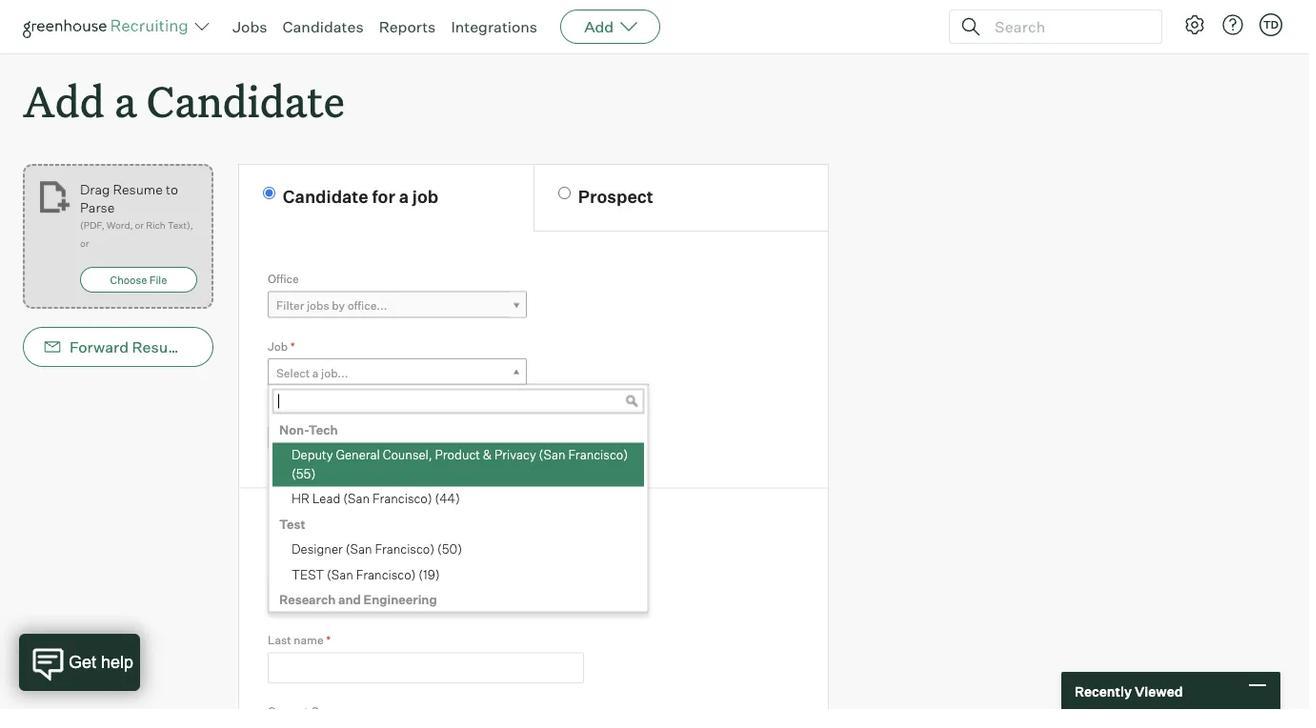 Task type: locate. For each thing, give the bounding box(es) containing it.
1 vertical spatial &
[[321, 516, 334, 537]]

(san inside the deputy general counsel, product & privacy (san francisco) (55)
[[539, 447, 566, 463]]

integrations
[[451, 17, 538, 36]]

(san
[[539, 447, 566, 463], [343, 491, 370, 506], [346, 542, 372, 557], [327, 567, 354, 582]]

email
[[218, 338, 258, 357]]

name down the designer
[[295, 562, 325, 576]]

designer
[[292, 542, 343, 557]]

prospect
[[579, 186, 654, 207]]

0 vertical spatial &
[[483, 447, 492, 463]]

1 vertical spatial resume
[[132, 338, 190, 357]]

add for add
[[585, 17, 614, 36]]

to
[[166, 181, 178, 198]]

(44)
[[435, 491, 460, 506]]

& up the designer
[[321, 516, 334, 537]]

a left job...
[[313, 366, 319, 380]]

resume
[[113, 181, 163, 198], [132, 338, 190, 357]]

resume inside "button"
[[132, 338, 190, 357]]

None text field
[[268, 653, 584, 684]]

1 vertical spatial or
[[80, 238, 89, 249]]

initial
[[268, 406, 297, 421]]

resume left to
[[113, 181, 163, 198]]

filter jobs by office... link
[[268, 291, 527, 319]]

stage
[[300, 406, 331, 421]]

0 horizontal spatial add
[[23, 72, 105, 129]]

0 vertical spatial name
[[295, 562, 325, 576]]

a for job...
[[313, 366, 319, 380]]

deputy general counsel, product & privacy (san francisco) (55) option
[[273, 443, 644, 487]]

2 horizontal spatial a
[[399, 186, 409, 207]]

& left 'privacy' on the left bottom of page
[[483, 447, 492, 463]]

office
[[268, 272, 299, 286]]

drag
[[80, 181, 110, 198]]

forward resume via email button
[[23, 327, 258, 367]]

non-tech
[[279, 422, 338, 437]]

first
[[268, 562, 292, 576]]

forward
[[70, 338, 129, 357]]

0 vertical spatial or
[[135, 219, 144, 231]]

td button
[[1256, 10, 1287, 40]]

francisco)
[[569, 447, 628, 463], [373, 491, 432, 506], [375, 542, 435, 557], [356, 567, 416, 582]]

non-tech option
[[273, 418, 644, 443]]

test
[[292, 567, 324, 582]]

0 horizontal spatial or
[[80, 238, 89, 249]]

word,
[[107, 219, 133, 231]]

a down greenhouse recruiting image
[[114, 72, 137, 129]]

resume inside "drag resume to parse (pdf, word, or rich text), or"
[[113, 181, 163, 198]]

1 horizontal spatial &
[[483, 447, 492, 463]]

(san right 'privacy' on the left bottom of page
[[539, 447, 566, 463]]

list box
[[269, 418, 644, 710]]

or
[[135, 219, 144, 231], [80, 238, 89, 249]]

(50)
[[438, 542, 462, 557]]

2 vertical spatial *
[[326, 633, 331, 647]]

* right test
[[327, 562, 332, 576]]

0 horizontal spatial a
[[114, 72, 137, 129]]

0 vertical spatial *
[[291, 339, 295, 353]]

0 vertical spatial add
[[585, 17, 614, 36]]

1 vertical spatial *
[[327, 562, 332, 576]]

or left rich
[[135, 219, 144, 231]]

* for first name *
[[327, 562, 332, 576]]

candidate right the candidate for a job radio
[[283, 186, 369, 207]]

Prospect radio
[[559, 187, 571, 199]]

francisco) up company
[[373, 491, 432, 506]]

test (san francisco) (19)
[[292, 567, 440, 582]]

designer (san francisco) (50)
[[292, 542, 462, 557]]

first name *
[[268, 562, 332, 576]]

0 horizontal spatial &
[[321, 516, 334, 537]]

general
[[336, 447, 380, 463]]

0 vertical spatial resume
[[113, 181, 163, 198]]

research and engineering
[[279, 592, 437, 607]]

reports
[[379, 17, 436, 36]]

1 horizontal spatial add
[[585, 17, 614, 36]]

add a candidate
[[23, 72, 345, 129]]

1 horizontal spatial or
[[135, 219, 144, 231]]

candidate down jobs
[[147, 72, 345, 129]]

name
[[295, 562, 325, 576], [294, 633, 324, 647]]

add
[[585, 17, 614, 36], [23, 72, 105, 129]]

deputy general counsel, product & privacy (san francisco) (55)
[[292, 447, 628, 481]]

2 vertical spatial a
[[313, 366, 319, 380]]

candidates
[[283, 17, 364, 36]]

candidates link
[[283, 17, 364, 36]]

choose file
[[110, 273, 167, 286]]

select a job... link
[[268, 359, 527, 386]]

job *
[[268, 339, 295, 353]]

last
[[268, 633, 291, 647]]

* for last name *
[[326, 633, 331, 647]]

name right last
[[294, 633, 324, 647]]

test option
[[273, 512, 644, 537]]

a
[[114, 72, 137, 129], [399, 186, 409, 207], [313, 366, 319, 380]]

1 vertical spatial add
[[23, 72, 105, 129]]

product
[[435, 447, 480, 463]]

-- link
[[268, 426, 525, 453]]

* right job
[[291, 339, 295, 353]]

1 vertical spatial a
[[399, 186, 409, 207]]

parse
[[80, 199, 115, 216]]

francisco) up (19)
[[375, 542, 435, 557]]

engineering
[[364, 592, 437, 607]]

&
[[483, 447, 492, 463], [321, 516, 334, 537]]

a right for
[[399, 186, 409, 207]]

reports link
[[379, 17, 436, 36]]

hr lead (san francisco) (44)
[[292, 491, 460, 506]]

lead
[[312, 491, 341, 506]]

None text field
[[273, 389, 644, 414], [268, 581, 584, 612], [273, 389, 644, 414], [268, 581, 584, 612]]

candidate
[[147, 72, 345, 129], [283, 186, 369, 207]]

1 vertical spatial name
[[294, 633, 324, 647]]

name
[[268, 516, 317, 537]]

*
[[291, 339, 295, 353], [327, 562, 332, 576], [326, 633, 331, 647]]

1 horizontal spatial a
[[313, 366, 319, 380]]

* down 'research'
[[326, 633, 331, 647]]

francisco) right 'privacy' on the left bottom of page
[[569, 447, 628, 463]]

& inside the deputy general counsel, product & privacy (san francisco) (55)
[[483, 447, 492, 463]]

job...
[[321, 366, 348, 380]]

-
[[276, 433, 282, 447], [282, 433, 287, 447]]

resume left via
[[132, 338, 190, 357]]

research and engineering option
[[273, 588, 644, 613]]

resume for forward
[[132, 338, 190, 357]]

francisco) inside the deputy general counsel, product & privacy (san francisco) (55)
[[569, 447, 628, 463]]

(19)
[[419, 567, 440, 582]]

add inside add popup button
[[585, 17, 614, 36]]

research
[[279, 592, 336, 607]]

0 vertical spatial a
[[114, 72, 137, 129]]

file
[[149, 273, 167, 286]]

or down "(pdf,"
[[80, 238, 89, 249]]



Task type: describe. For each thing, give the bounding box(es) containing it.
(san up test (san francisco) (19) at the left bottom
[[346, 542, 372, 557]]

--
[[276, 433, 287, 447]]

a for candidate
[[114, 72, 137, 129]]

for
[[372, 186, 396, 207]]

filter jobs by office...
[[276, 299, 387, 313]]

rich
[[146, 219, 165, 231]]

job
[[268, 339, 288, 353]]

test (san francisco) (19) option
[[273, 563, 644, 588]]

office...
[[348, 299, 387, 313]]

and
[[338, 592, 361, 607]]

2 - from the left
[[282, 433, 287, 447]]

jobs link
[[233, 17, 267, 36]]

integrations link
[[451, 17, 538, 36]]

drag resume to parse (pdf, word, or rich text), or
[[80, 181, 193, 249]]

add for add a candidate
[[23, 72, 105, 129]]

(san up and at left
[[327, 567, 354, 582]]

hr lead (san francisco) (44) option
[[273, 487, 644, 512]]

resume for drag
[[113, 181, 163, 198]]

filter
[[276, 299, 304, 313]]

(pdf,
[[80, 219, 105, 231]]

td button
[[1260, 13, 1283, 36]]

last name *
[[268, 633, 331, 647]]

td
[[1264, 18, 1279, 31]]

0 vertical spatial candidate
[[147, 72, 345, 129]]

test
[[279, 516, 306, 532]]

(san right lead
[[343, 491, 370, 506]]

greenhouse recruiting image
[[23, 15, 194, 38]]

name & company
[[268, 516, 417, 537]]

francisco) down designer (san francisco) (50)
[[356, 567, 416, 582]]

viewed
[[1135, 683, 1184, 700]]

recently viewed
[[1075, 683, 1184, 700]]

1 vertical spatial candidate
[[283, 186, 369, 207]]

candidate for a job
[[283, 186, 439, 207]]

tech
[[309, 422, 338, 437]]

designer (san francisco) (50) option
[[273, 537, 644, 563]]

select a job...
[[276, 366, 348, 380]]

by
[[332, 299, 345, 313]]

(55)
[[292, 466, 316, 481]]

initial stage
[[268, 406, 331, 421]]

Search text field
[[991, 13, 1145, 41]]

forward resume via email
[[70, 338, 258, 357]]

text),
[[168, 219, 193, 231]]

1 - from the left
[[276, 433, 282, 447]]

job
[[413, 186, 439, 207]]

privacy
[[495, 447, 536, 463]]

name for first
[[295, 562, 325, 576]]

non-
[[279, 422, 309, 437]]

company
[[337, 516, 417, 537]]

select
[[276, 366, 310, 380]]

hr
[[292, 491, 310, 506]]

jobs
[[233, 17, 267, 36]]

configure image
[[1184, 13, 1207, 36]]

counsel,
[[383, 447, 433, 463]]

deputy
[[292, 447, 333, 463]]

recently
[[1075, 683, 1133, 700]]

add button
[[561, 10, 661, 44]]

name for last
[[294, 633, 324, 647]]

list box containing non-tech
[[269, 418, 644, 710]]

Candidate for a job radio
[[263, 187, 276, 199]]

jobs
[[307, 299, 330, 313]]

via
[[194, 338, 214, 357]]

choose
[[110, 273, 147, 286]]



Task type: vqa. For each thing, say whether or not it's contained in the screenshot.
in at left
no



